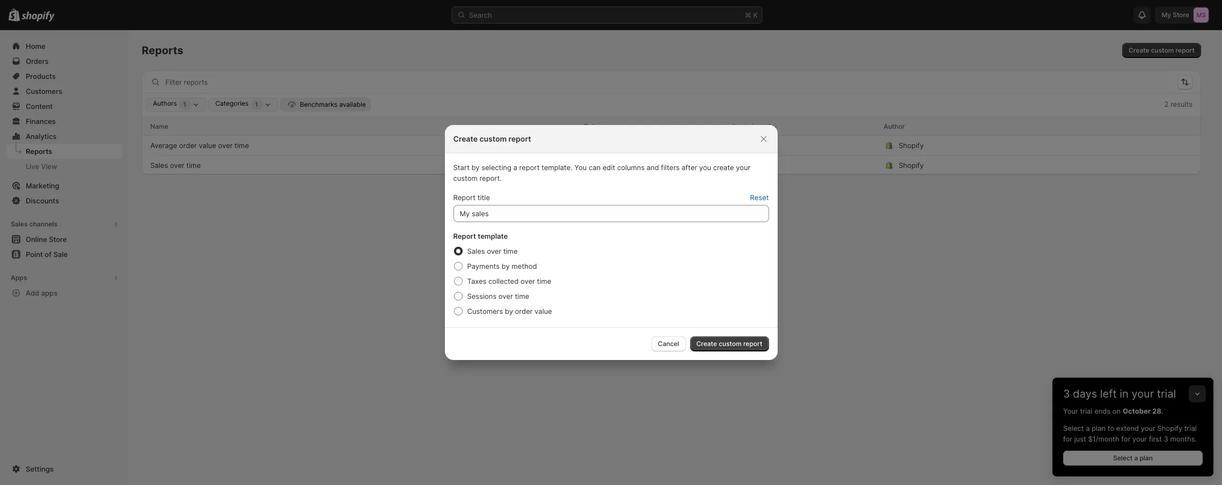 Task type: vqa. For each thing, say whether or not it's contained in the screenshot.
3rd row from the top of the the List of reports Table
yes



Task type: describe. For each thing, give the bounding box(es) containing it.
last viewed button
[[734, 118, 779, 134]]

title
[[477, 193, 490, 202]]

row containing average order value over time
[[142, 136, 1201, 155]]

3 days left in your trial
[[1063, 388, 1176, 400]]

cancel
[[658, 340, 679, 348]]

report inside start by selecting a report template. you can edit columns and filters after you create your custom report.
[[519, 163, 540, 172]]

add apps
[[26, 289, 57, 297]]

benchmarks available
[[300, 100, 366, 108]]

shopify inside select a plan to extend your shopify trial for just $1/month for your first 3 months.
[[1157, 424, 1183, 433]]

0 horizontal spatial trial
[[1080, 407, 1093, 415]]

row containing sales over time
[[142, 155, 1201, 174]]

sales over time inside row
[[150, 161, 201, 169]]

k
[[753, 11, 758, 19]]

over inside 'link'
[[170, 161, 184, 169]]

template
[[478, 232, 508, 240]]

channels
[[29, 220, 58, 228]]

cancel button
[[651, 337, 686, 352]]

$1/month
[[1088, 435, 1119, 443]]

plan for select a plan
[[1140, 454, 1153, 462]]

sales inside create custom report dialog
[[467, 247, 485, 255]]

author button
[[884, 121, 905, 131]]

name button
[[150, 121, 168, 131]]

live view
[[26, 162, 57, 171]]

available
[[339, 100, 366, 108]]

by for start
[[472, 163, 480, 172]]

2
[[1164, 100, 1169, 108]]

⌘
[[745, 11, 751, 19]]

extend
[[1116, 424, 1139, 433]]

reset
[[750, 193, 769, 202]]

settings link
[[6, 462, 122, 477]]

2 for from the left
[[1121, 435, 1130, 443]]

selecting
[[482, 163, 511, 172]]

cell for average order value over time
[[734, 137, 875, 154]]

on
[[1113, 407, 1121, 415]]

report.
[[480, 174, 502, 182]]

apps
[[11, 274, 27, 282]]

shopify cell for sales over time
[[884, 156, 1167, 174]]

2 results
[[1164, 100, 1193, 108]]

settings
[[26, 465, 53, 473]]

viewed
[[748, 122, 771, 130]]

you
[[574, 163, 587, 172]]

reports link
[[6, 144, 122, 159]]

.
[[1161, 407, 1163, 415]]

28
[[1152, 407, 1161, 415]]

sales channels
[[11, 220, 58, 228]]

edit
[[603, 163, 615, 172]]

report title
[[453, 193, 490, 202]]

average
[[150, 141, 177, 150]]

shopify image
[[22, 11, 55, 22]]

by for payments
[[502, 262, 510, 271]]

1 vertical spatial create
[[453, 134, 478, 143]]

category
[[583, 122, 612, 130]]

your inside dropdown button
[[1132, 388, 1154, 400]]

create for create custom report button within dialog
[[696, 340, 717, 348]]

search
[[469, 11, 492, 19]]

october
[[1123, 407, 1151, 415]]

analytics link
[[6, 129, 122, 144]]

to
[[1108, 424, 1114, 433]]

your
[[1063, 407, 1078, 415]]

after
[[682, 163, 697, 172]]

months.
[[1170, 435, 1197, 443]]

sales over time inside create custom report dialog
[[467, 247, 518, 255]]

average order value over time link
[[150, 140, 249, 151]]

payments
[[467, 262, 500, 271]]

plan for select a plan to extend your shopify trial for just $1/month for your first 3 months.
[[1092, 424, 1106, 433]]

shopify cell for average order value over time
[[884, 137, 1167, 154]]

analytics
[[26, 132, 57, 141]]

ends
[[1094, 407, 1111, 415]]

3 inside dropdown button
[[1063, 388, 1070, 400]]

last
[[734, 122, 747, 130]]

select for select a plan
[[1113, 454, 1133, 462]]

your trial ends on october 28 .
[[1063, 407, 1163, 415]]

3 days left in your trial button
[[1053, 378, 1214, 400]]

benchmarks available button
[[280, 98, 371, 112]]

select a plan link
[[1063, 451, 1203, 466]]

taxes
[[467, 277, 486, 286]]

create
[[713, 163, 734, 172]]

live
[[26, 162, 39, 171]]

just
[[1074, 435, 1086, 443]]

3 days left in your trial element
[[1053, 406, 1214, 477]]

live view link
[[6, 159, 122, 174]]

0 vertical spatial reports
[[142, 44, 183, 57]]

customers
[[467, 307, 503, 316]]

discounts
[[26, 196, 59, 205]]

template.
[[542, 163, 573, 172]]

days
[[1073, 388, 1097, 400]]

time inside 'link'
[[186, 161, 201, 169]]

shopify for average order value over time
[[899, 141, 924, 150]]

can
[[589, 163, 601, 172]]

list of reports table
[[142, 116, 1201, 174]]

apps button
[[6, 271, 122, 286]]

payments by method
[[467, 262, 537, 271]]

sales inside cell
[[588, 161, 606, 169]]

select a plan
[[1113, 454, 1153, 462]]

add
[[26, 289, 39, 297]]

sales inside 'button'
[[11, 220, 28, 228]]

Report title text field
[[453, 205, 769, 222]]

sales channels button
[[6, 217, 122, 232]]

and
[[647, 163, 659, 172]]

report for report title
[[453, 193, 476, 202]]

your up first
[[1141, 424, 1156, 433]]



Task type: locate. For each thing, give the bounding box(es) containing it.
1 vertical spatial shopify
[[899, 161, 924, 169]]

1 vertical spatial value
[[535, 307, 552, 316]]

your right create
[[736, 163, 751, 172]]

0 vertical spatial value
[[199, 141, 216, 150]]

1 vertical spatial trial
[[1080, 407, 1093, 415]]

1 horizontal spatial create custom report button
[[1122, 43, 1201, 58]]

1 horizontal spatial sales over time
[[467, 247, 518, 255]]

3 up your
[[1063, 388, 1070, 400]]

2 vertical spatial create
[[696, 340, 717, 348]]

0 horizontal spatial plan
[[1092, 424, 1106, 433]]

0 horizontal spatial create
[[453, 134, 478, 143]]

shopify for sales over time
[[899, 161, 924, 169]]

sales inside 'link'
[[150, 161, 168, 169]]

1 vertical spatial sales over time
[[467, 247, 518, 255]]

taxes collected over time
[[467, 277, 551, 286]]

2 shopify cell from the top
[[884, 156, 1167, 174]]

in
[[1120, 388, 1129, 400]]

2 vertical spatial a
[[1134, 454, 1138, 462]]

row containing name
[[142, 116, 1201, 136]]

home link
[[6, 39, 122, 54]]

1 vertical spatial report
[[453, 232, 476, 240]]

0 vertical spatial order
[[179, 141, 197, 150]]

1 report from the top
[[453, 193, 476, 202]]

1 horizontal spatial plan
[[1140, 454, 1153, 462]]

you
[[699, 163, 711, 172]]

sales left the channels
[[11, 220, 28, 228]]

create custom report dialog
[[0, 125, 1222, 360]]

1 vertical spatial select
[[1113, 454, 1133, 462]]

cell for sales over time
[[734, 156, 875, 174]]

custom inside start by selecting a report template. you can edit columns and filters after you create your custom report.
[[453, 174, 478, 182]]

report template
[[453, 232, 508, 240]]

0 vertical spatial sales over time
[[150, 161, 201, 169]]

value
[[199, 141, 216, 150], [535, 307, 552, 316]]

2 horizontal spatial a
[[1134, 454, 1138, 462]]

filters
[[661, 163, 680, 172]]

by
[[472, 163, 480, 172], [502, 262, 510, 271], [505, 307, 513, 316]]

3
[[1063, 388, 1070, 400], [1164, 435, 1168, 443]]

order
[[179, 141, 197, 150], [515, 307, 533, 316]]

by for customers
[[505, 307, 513, 316]]

create custom report for rightmost create custom report button
[[1129, 46, 1195, 54]]

0 vertical spatial trial
[[1157, 388, 1176, 400]]

value up sales over time 'link' in the top left of the page
[[199, 141, 216, 150]]

for left just
[[1063, 435, 1072, 443]]

2 vertical spatial by
[[505, 307, 513, 316]]

report left template
[[453, 232, 476, 240]]

select down select a plan to extend your shopify trial for just $1/month for your first 3 months.
[[1113, 454, 1133, 462]]

3 row from the top
[[142, 155, 1201, 174]]

select a plan to extend your shopify trial for just $1/month for your first 3 months.
[[1063, 424, 1197, 443]]

1 horizontal spatial create
[[696, 340, 717, 348]]

start by selecting a report template. you can edit columns and filters after you create your custom report.
[[453, 163, 751, 182]]

select
[[1063, 424, 1084, 433], [1113, 454, 1133, 462]]

custom
[[1151, 46, 1174, 54], [480, 134, 507, 143], [453, 174, 478, 182], [719, 340, 742, 348]]

2 horizontal spatial trial
[[1184, 424, 1197, 433]]

time
[[235, 141, 249, 150], [186, 161, 201, 169], [503, 247, 518, 255], [537, 277, 551, 286], [515, 292, 529, 301]]

0 horizontal spatial create custom report button
[[690, 337, 769, 352]]

a down select a plan to extend your shopify trial for just $1/month for your first 3 months.
[[1134, 454, 1138, 462]]

1 vertical spatial a
[[1086, 424, 1090, 433]]

0 horizontal spatial value
[[199, 141, 216, 150]]

by inside start by selecting a report template. you can edit columns and filters after you create your custom report.
[[472, 163, 480, 172]]

0 horizontal spatial 3
[[1063, 388, 1070, 400]]

1 vertical spatial 3
[[1164, 435, 1168, 443]]

collected
[[488, 277, 519, 286]]

sales over time link
[[150, 160, 201, 170]]

left
[[1100, 388, 1117, 400]]

1 row from the top
[[142, 116, 1201, 136]]

add apps button
[[6, 286, 122, 301]]

1 horizontal spatial select
[[1113, 454, 1133, 462]]

a for select a plan to extend your shopify trial for just $1/month for your first 3 months.
[[1086, 424, 1090, 433]]

0 vertical spatial create custom report button
[[1122, 43, 1201, 58]]

sessions
[[467, 292, 497, 301]]

benchmarks
[[300, 100, 338, 108]]

a up just
[[1086, 424, 1090, 433]]

home
[[26, 42, 45, 50]]

create
[[1129, 46, 1149, 54], [453, 134, 478, 143], [696, 340, 717, 348]]

reset button
[[744, 190, 775, 205]]

trial up .
[[1157, 388, 1176, 400]]

cell
[[583, 137, 725, 154], [734, 137, 875, 154], [734, 156, 875, 174]]

plan up $1/month
[[1092, 424, 1106, 433]]

0 horizontal spatial a
[[513, 163, 517, 172]]

0 horizontal spatial select
[[1063, 424, 1084, 433]]

a
[[513, 163, 517, 172], [1086, 424, 1090, 433], [1134, 454, 1138, 462]]

1 vertical spatial reports
[[26, 147, 52, 156]]

0 vertical spatial report
[[453, 193, 476, 202]]

first
[[1149, 435, 1162, 443]]

shopify cell
[[884, 137, 1167, 154], [884, 156, 1167, 174]]

2 report from the top
[[453, 232, 476, 240]]

0 vertical spatial by
[[472, 163, 480, 172]]

average order value over time
[[150, 141, 249, 150]]

a inside start by selecting a report template. you can edit columns and filters after you create your custom report.
[[513, 163, 517, 172]]

0 vertical spatial select
[[1063, 424, 1084, 433]]

category button
[[583, 121, 612, 131]]

2 horizontal spatial create custom report
[[1129, 46, 1195, 54]]

by right start
[[472, 163, 480, 172]]

by up 'collected'
[[502, 262, 510, 271]]

your
[[736, 163, 751, 172], [1132, 388, 1154, 400], [1141, 424, 1156, 433], [1132, 435, 1147, 443]]

view
[[41, 162, 57, 171]]

trial
[[1157, 388, 1176, 400], [1080, 407, 1093, 415], [1184, 424, 1197, 433]]

1 horizontal spatial order
[[515, 307, 533, 316]]

plan
[[1092, 424, 1106, 433], [1140, 454, 1153, 462]]

0 vertical spatial create custom report
[[1129, 46, 1195, 54]]

0 horizontal spatial sales over time
[[150, 161, 201, 169]]

for
[[1063, 435, 1072, 443], [1121, 435, 1130, 443]]

last viewed
[[734, 122, 771, 130]]

your inside start by selecting a report template. you can edit columns and filters after you create your custom report.
[[736, 163, 751, 172]]

a inside select a plan link
[[1134, 454, 1138, 462]]

1 vertical spatial plan
[[1140, 454, 1153, 462]]

2 vertical spatial shopify
[[1157, 424, 1183, 433]]

0 vertical spatial shopify cell
[[884, 137, 1167, 154]]

over
[[218, 141, 233, 150], [170, 161, 184, 169], [487, 247, 501, 255], [521, 277, 535, 286], [499, 292, 513, 301]]

0 horizontal spatial for
[[1063, 435, 1072, 443]]

select inside select a plan to extend your shopify trial for just $1/month for your first 3 months.
[[1063, 424, 1084, 433]]

method
[[512, 262, 537, 271]]

your up the october
[[1132, 388, 1154, 400]]

row
[[142, 116, 1201, 136], [142, 136, 1201, 155], [142, 155, 1201, 174]]

sales cell
[[583, 156, 725, 174]]

shopify
[[899, 141, 924, 150], [899, 161, 924, 169], [1157, 424, 1183, 433]]

0 vertical spatial create
[[1129, 46, 1149, 54]]

2 vertical spatial trial
[[1184, 424, 1197, 433]]

author
[[884, 122, 905, 130]]

report for report template
[[453, 232, 476, 240]]

name
[[150, 122, 168, 130]]

columns
[[617, 163, 645, 172]]

sales down report template
[[467, 247, 485, 255]]

1 horizontal spatial for
[[1121, 435, 1130, 443]]

2 vertical spatial create custom report
[[696, 340, 762, 348]]

value down 'taxes collected over time'
[[535, 307, 552, 316]]

a right selecting
[[513, 163, 517, 172]]

order up sales over time 'link' in the top left of the page
[[179, 141, 197, 150]]

sales over time down template
[[467, 247, 518, 255]]

1 horizontal spatial 3
[[1164, 435, 1168, 443]]

value inside list of reports table
[[199, 141, 216, 150]]

0 horizontal spatial create custom report
[[453, 134, 531, 143]]

apps
[[41, 289, 57, 297]]

1 horizontal spatial value
[[535, 307, 552, 316]]

⌘ k
[[745, 11, 758, 19]]

create custom report button inside dialog
[[690, 337, 769, 352]]

for down extend
[[1121, 435, 1130, 443]]

trial up the months.
[[1184, 424, 1197, 433]]

order inside create custom report dialog
[[515, 307, 533, 316]]

sales down average in the top of the page
[[150, 161, 168, 169]]

plan inside select a plan link
[[1140, 454, 1153, 462]]

order down 'sessions over time'
[[515, 307, 533, 316]]

results
[[1171, 100, 1193, 108]]

0 vertical spatial a
[[513, 163, 517, 172]]

create custom report button
[[1122, 43, 1201, 58], [690, 337, 769, 352]]

0 vertical spatial shopify
[[899, 141, 924, 150]]

select for select a plan to extend your shopify trial for just $1/month for your first 3 months.
[[1063, 424, 1084, 433]]

customers by order value
[[467, 307, 552, 316]]

1 for from the left
[[1063, 435, 1072, 443]]

create custom report
[[1129, 46, 1195, 54], [453, 134, 531, 143], [696, 340, 762, 348]]

sales right the you
[[588, 161, 606, 169]]

create custom report for create custom report button within dialog
[[696, 340, 762, 348]]

1 vertical spatial create custom report
[[453, 134, 531, 143]]

1 vertical spatial order
[[515, 307, 533, 316]]

trial inside select a plan to extend your shopify trial for just $1/month for your first 3 months.
[[1184, 424, 1197, 433]]

report left title
[[453, 193, 476, 202]]

1 vertical spatial create custom report button
[[690, 337, 769, 352]]

0 vertical spatial 3
[[1063, 388, 1070, 400]]

2 horizontal spatial create
[[1129, 46, 1149, 54]]

a for select a plan
[[1134, 454, 1138, 462]]

2 row from the top
[[142, 136, 1201, 155]]

plan down first
[[1140, 454, 1153, 462]]

1 horizontal spatial trial
[[1157, 388, 1176, 400]]

trial inside dropdown button
[[1157, 388, 1176, 400]]

sessions over time
[[467, 292, 529, 301]]

create for rightmost create custom report button
[[1129, 46, 1149, 54]]

a inside select a plan to extend your shopify trial for just $1/month for your first 3 months.
[[1086, 424, 1090, 433]]

discounts link
[[6, 193, 122, 208]]

1 vertical spatial by
[[502, 262, 510, 271]]

1 vertical spatial shopify cell
[[884, 156, 1167, 174]]

trial right your
[[1080, 407, 1093, 415]]

select up just
[[1063, 424, 1084, 433]]

sales over time down average in the top of the page
[[150, 161, 201, 169]]

value inside create custom report dialog
[[535, 307, 552, 316]]

1 horizontal spatial a
[[1086, 424, 1090, 433]]

1 horizontal spatial reports
[[142, 44, 183, 57]]

plan inside select a plan to extend your shopify trial for just $1/month for your first 3 months.
[[1092, 424, 1106, 433]]

sales over time
[[150, 161, 201, 169], [467, 247, 518, 255]]

0 horizontal spatial reports
[[26, 147, 52, 156]]

your left first
[[1132, 435, 1147, 443]]

3 inside select a plan to extend your shopify trial for just $1/month for your first 3 months.
[[1164, 435, 1168, 443]]

1 shopify cell from the top
[[884, 137, 1167, 154]]

order inside row
[[179, 141, 197, 150]]

3 right first
[[1164, 435, 1168, 443]]

1 horizontal spatial create custom report
[[696, 340, 762, 348]]

0 horizontal spatial order
[[179, 141, 197, 150]]

0 vertical spatial plan
[[1092, 424, 1106, 433]]

start
[[453, 163, 470, 172]]

by down 'sessions over time'
[[505, 307, 513, 316]]



